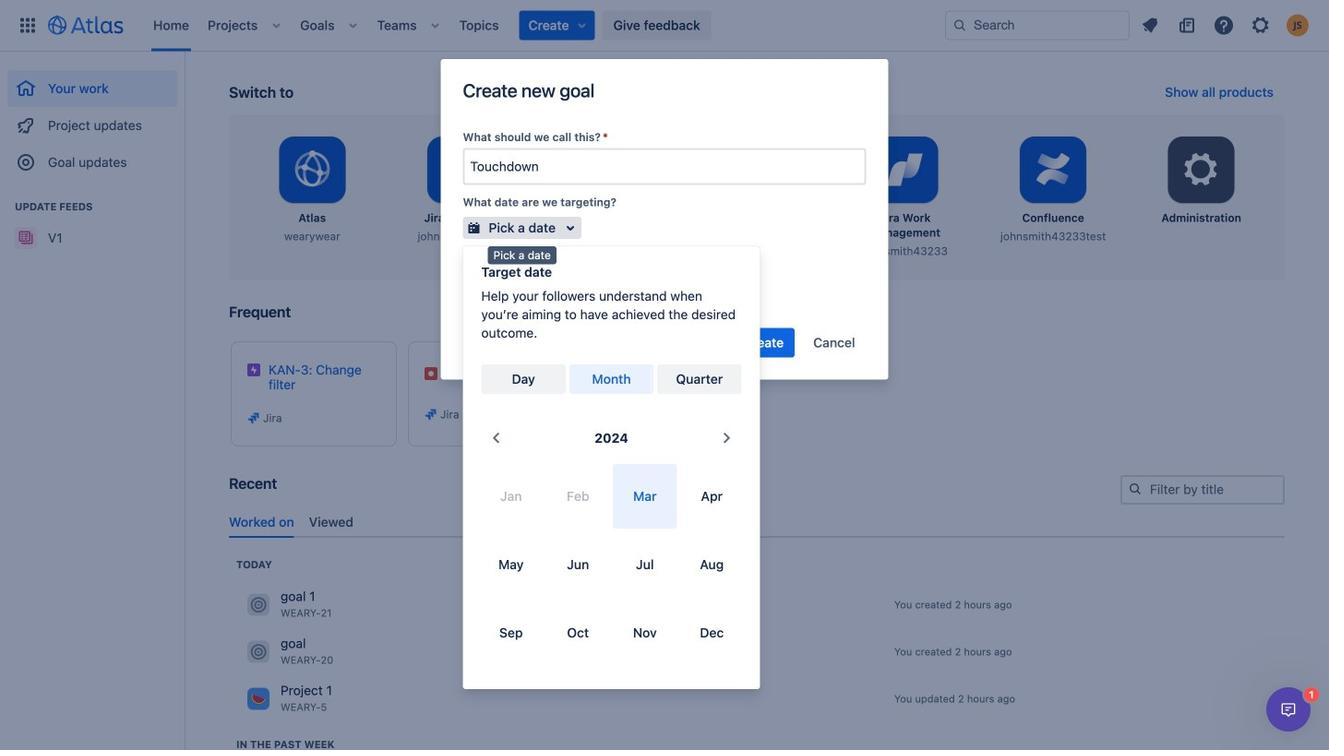 Task type: describe. For each thing, give the bounding box(es) containing it.
help image
[[1213, 14, 1235, 36]]

see previous year image
[[485, 427, 507, 450]]

search image
[[953, 18, 968, 33]]

2 townsquare image from the top
[[247, 688, 270, 710]]

Search field
[[945, 11, 1130, 40]]

top element
[[11, 0, 945, 51]]

see next year image
[[716, 427, 738, 450]]



Task type: locate. For each thing, give the bounding box(es) containing it.
1 townsquare image from the top
[[247, 641, 270, 663]]

0 vertical spatial heading
[[236, 558, 272, 572]]

jira image
[[424, 407, 439, 422], [424, 407, 439, 422]]

None field
[[465, 150, 865, 183]]

1 vertical spatial townsquare image
[[247, 688, 270, 710]]

2 group from the top
[[7, 181, 177, 262]]

0 vertical spatial townsquare image
[[247, 641, 270, 663]]

heading
[[236, 558, 272, 572], [236, 738, 335, 751]]

townsquare image
[[247, 641, 270, 663], [247, 688, 270, 710]]

search image
[[1128, 482, 1143, 497]]

1 group from the top
[[7, 52, 177, 186]]

banner
[[0, 0, 1329, 52]]

townsquare image
[[247, 594, 270, 616]]

tooltip
[[488, 247, 557, 265]]

None search field
[[945, 11, 1130, 40]]

2 heading from the top
[[236, 738, 335, 751]]

1 heading from the top
[[236, 558, 272, 572]]

tab list
[[222, 507, 1293, 538]]

jira image
[[247, 411, 261, 426], [247, 411, 261, 426]]

Filter by title field
[[1123, 477, 1283, 503]]

dialog
[[1267, 688, 1311, 732]]

settings image
[[1180, 148, 1224, 192]]

1 vertical spatial heading
[[236, 738, 335, 751]]

group
[[7, 52, 177, 186], [7, 181, 177, 262]]



Task type: vqa. For each thing, say whether or not it's contained in the screenshot.
Jira icon
yes



